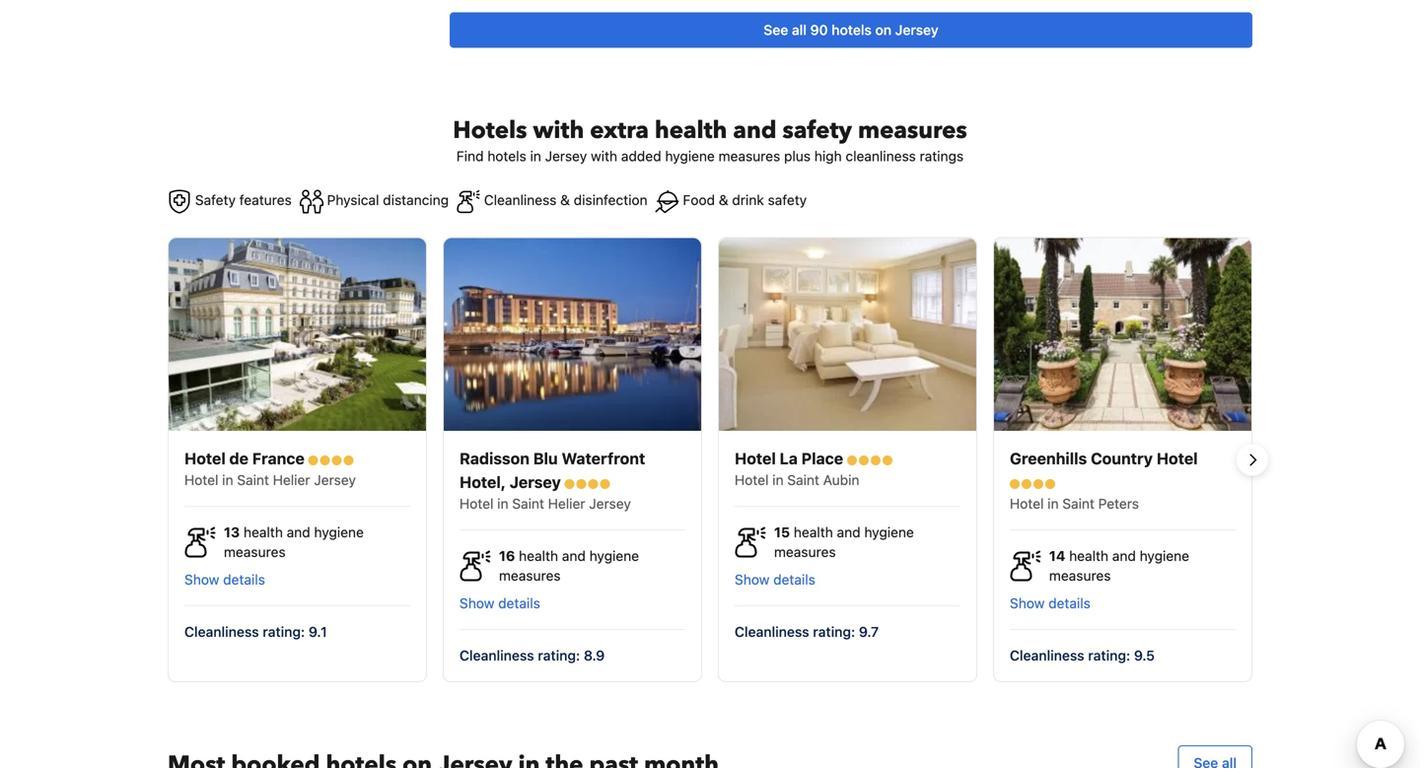 Task type: describe. For each thing, give the bounding box(es) containing it.
helier for france
[[273, 472, 310, 488]]

cleanliness for greenhills country hotel
[[1010, 648, 1085, 664]]

in for hotel de france
[[222, 472, 233, 488]]

9.1
[[309, 624, 327, 640]]

rating: for place
[[813, 624, 855, 640]]

hygiene for hotel la place
[[864, 524, 914, 541]]

details for de
[[223, 572, 265, 588]]

greenhills country hotel, hotel in saint peters image
[[994, 238, 1252, 431]]

health and hygiene measures for hotel
[[1049, 548, 1190, 584]]

health for hotel la place
[[794, 524, 833, 541]]

la
[[780, 449, 798, 468]]

show for hotel la place
[[735, 572, 770, 588]]

show details link for waterfront
[[460, 586, 686, 614]]

details for blu
[[498, 595, 540, 612]]

health for radisson blu waterfront hotel, jersey
[[519, 548, 558, 564]]

hotel de france
[[184, 449, 308, 468]]

show details for hotel la place
[[735, 572, 816, 588]]

13
[[224, 524, 240, 541]]

cleanliness for radisson blu waterfront hotel, jersey
[[460, 648, 534, 664]]

in for radisson blu waterfront hotel, jersey
[[497, 496, 509, 512]]

radisson blu waterfront hotel, jersey, hotel in saint helier jersey image
[[444, 238, 701, 431]]

show details for radisson blu waterfront hotel, jersey
[[460, 595, 540, 612]]

health for greenhills country hotel
[[1069, 548, 1109, 564]]

hotel left la
[[735, 449, 776, 468]]

and for hotel la place
[[837, 524, 861, 541]]

cleanliness rating: 9.7
[[735, 624, 879, 640]]

disinfection
[[574, 192, 648, 208]]

jersey inside hotels with extra health and safety measures find hotels in jersey with added hygiene measures plus high cleanliness ratings
[[545, 148, 587, 164]]

show details for greenhills country hotel
[[1010, 595, 1091, 612]]

hotel down greenhills
[[1010, 496, 1044, 512]]

high
[[815, 148, 842, 164]]

cleanliness rating: 9.1
[[184, 624, 327, 640]]

blu
[[533, 449, 558, 468]]

1 vertical spatial safety
[[768, 192, 807, 208]]

country
[[1091, 449, 1153, 468]]

find
[[457, 148, 484, 164]]

hotel in saint helier jersey for waterfront
[[460, 496, 631, 512]]

and inside hotels with extra health and safety measures find hotels in jersey with added hygiene measures plus high cleanliness ratings
[[733, 114, 777, 147]]

saint for blu
[[512, 496, 544, 512]]

waterfront
[[562, 449, 645, 468]]

see
[[764, 22, 788, 38]]

1 horizontal spatial with
[[591, 148, 618, 164]]

hotel down hotel la place
[[735, 472, 769, 488]]

show details link for france
[[184, 562, 410, 590]]

see all 90 hotels on jersey
[[764, 22, 939, 38]]

jersey inside the radisson blu waterfront hotel, jersey
[[510, 473, 561, 492]]

plus
[[784, 148, 811, 164]]

9.5
[[1134, 648, 1155, 664]]

measures for hotel la place
[[774, 544, 836, 560]]

hygiene inside hotels with extra health and safety measures find hotels in jersey with added hygiene measures plus high cleanliness ratings
[[665, 148, 715, 164]]

distancing
[[383, 192, 449, 208]]

see all 90 hotels on jersey link
[[450, 12, 1253, 48]]

hotel down the hotel de france
[[184, 472, 218, 488]]

hotel la place, hotel in saint aubin image
[[719, 238, 976, 431]]

extra
[[590, 114, 649, 147]]

rating: for waterfront
[[538, 648, 580, 664]]

added
[[621, 148, 661, 164]]

show for greenhills country hotel
[[1010, 595, 1045, 612]]

radisson blu waterfront hotel, jersey
[[460, 449, 645, 492]]

cleanliness for hotel la place
[[735, 624, 809, 640]]

hotels with extra health and safety measures find hotels in jersey with added hygiene measures plus high cleanliness ratings
[[453, 114, 967, 164]]

cleanliness rating: 8.9
[[460, 648, 605, 664]]

physical distancing
[[323, 192, 449, 208]]

hotels
[[453, 114, 527, 147]]

health for hotel de france
[[244, 524, 283, 541]]

helier for waterfront
[[548, 496, 585, 512]]

14
[[1049, 548, 1066, 564]]

food & drink safety
[[679, 192, 807, 208]]

hotel in saint peters
[[1010, 496, 1139, 512]]

cleanliness rating: 9.5
[[1010, 648, 1155, 664]]

show details link for place
[[735, 562, 961, 590]]

0 horizontal spatial with
[[533, 114, 584, 147]]

measures up ratings
[[858, 114, 967, 147]]



Task type: vqa. For each thing, say whether or not it's contained in the screenshot.


Task type: locate. For each thing, give the bounding box(es) containing it.
safety up the high
[[783, 114, 852, 147]]

1 vertical spatial with
[[591, 148, 618, 164]]

helier down france
[[273, 472, 310, 488]]

rating: left 9.1
[[263, 624, 305, 640]]

0 vertical spatial hotels
[[832, 22, 872, 38]]

& left the disinfection
[[560, 192, 570, 208]]

1 vertical spatial helier
[[548, 496, 585, 512]]

health inside hotels with extra health and safety measures find hotels in jersey with added hygiene measures plus high cleanliness ratings
[[655, 114, 727, 147]]

in for greenhills country hotel
[[1048, 496, 1059, 512]]

show details down 14 on the bottom of the page
[[1010, 595, 1091, 612]]

greenhills
[[1010, 449, 1087, 468]]

0 vertical spatial with
[[533, 114, 584, 147]]

show details link up 8.9
[[460, 586, 686, 614]]

show details link up 9.1
[[184, 562, 410, 590]]

health and hygiene measures up 8.9
[[499, 548, 639, 584]]

and down the peters
[[1112, 548, 1136, 564]]

0 vertical spatial helier
[[273, 472, 310, 488]]

health and hygiene measures down aubin
[[774, 524, 914, 560]]

rating: for hotel
[[1088, 648, 1131, 664]]

and
[[733, 114, 777, 147], [287, 524, 310, 541], [837, 524, 861, 541], [562, 548, 586, 564], [1112, 548, 1136, 564]]

and for radisson blu waterfront hotel, jersey
[[562, 548, 586, 564]]

1 vertical spatial hotels
[[488, 148, 526, 164]]

0 horizontal spatial hotel in saint helier jersey
[[184, 472, 356, 488]]

cleanliness left 9.5 on the right bottom
[[1010, 648, 1085, 664]]

measures up "drink"
[[719, 148, 780, 164]]

cleanliness down hotels at the left top
[[484, 192, 557, 208]]

peters
[[1099, 496, 1139, 512]]

rating: for france
[[263, 624, 305, 640]]

show details link up 9.7
[[735, 562, 961, 590]]

details for country
[[1049, 595, 1091, 612]]

health right 13
[[244, 524, 283, 541]]

in for hotel la place
[[773, 472, 784, 488]]

and for greenhills country hotel
[[1112, 548, 1136, 564]]

show up cleanliness rating: 9.1
[[184, 572, 219, 588]]

hotel right the country
[[1157, 449, 1198, 468]]

details down 14 on the bottom of the page
[[1049, 595, 1091, 612]]

show for radisson blu waterfront hotel, jersey
[[460, 595, 495, 612]]

saint down hotel la place
[[787, 472, 820, 488]]

hotels down hotels at the left top
[[488, 148, 526, 164]]

details
[[223, 572, 265, 588], [773, 572, 816, 588], [498, 595, 540, 612], [1049, 595, 1091, 612]]

90
[[810, 22, 828, 38]]

features
[[239, 192, 292, 208]]

drink
[[732, 192, 764, 208]]

health and hygiene measures for place
[[774, 524, 914, 560]]

show details link up 9.5 on the right bottom
[[1010, 586, 1236, 614]]

helier down the radisson blu waterfront hotel, jersey
[[548, 496, 585, 512]]

on
[[875, 22, 892, 38]]

cleanliness for hotel de france
[[184, 624, 259, 640]]

& for cleanliness
[[560, 192, 570, 208]]

show up 'cleanliness rating: 9.5'
[[1010, 595, 1045, 612]]

health up added
[[655, 114, 727, 147]]

saint for de
[[237, 472, 269, 488]]

& left "drink"
[[719, 192, 729, 208]]

and up "drink"
[[733, 114, 777, 147]]

1 & from the left
[[560, 192, 570, 208]]

hotel in saint helier jersey down france
[[184, 472, 356, 488]]

in
[[530, 148, 541, 164], [222, 472, 233, 488], [773, 472, 784, 488], [497, 496, 509, 512], [1048, 496, 1059, 512]]

hotel down hotel, on the left of the page
[[460, 496, 494, 512]]

measures down 13
[[224, 544, 286, 560]]

jersey
[[895, 22, 939, 38], [545, 148, 587, 164], [314, 472, 356, 488], [510, 473, 561, 492], [589, 496, 631, 512]]

0 horizontal spatial &
[[560, 192, 570, 208]]

cleanliness
[[846, 148, 916, 164]]

show details down 15
[[735, 572, 816, 588]]

hotel,
[[460, 473, 506, 492]]

and right 16
[[562, 548, 586, 564]]

all
[[792, 22, 807, 38]]

cleanliness left 9.7
[[735, 624, 809, 640]]

measures for greenhills country hotel
[[1049, 568, 1111, 584]]

physical
[[327, 192, 379, 208]]

measures down 14 on the bottom of the page
[[1049, 568, 1111, 584]]

measures down 15
[[774, 544, 836, 560]]

&
[[560, 192, 570, 208], [719, 192, 729, 208]]

cleanliness left 9.1
[[184, 624, 259, 640]]

show up cleanliness rating: 8.9
[[460, 595, 495, 612]]

details down 16
[[498, 595, 540, 612]]

1 horizontal spatial &
[[719, 192, 729, 208]]

cleanliness
[[484, 192, 557, 208], [184, 624, 259, 640], [735, 624, 809, 640], [460, 648, 534, 664], [1010, 648, 1085, 664]]

1 horizontal spatial helier
[[548, 496, 585, 512]]

show details link
[[184, 562, 410, 590], [735, 562, 961, 590], [460, 586, 686, 614], [1010, 586, 1236, 614]]

health right 16
[[519, 548, 558, 564]]

and down aubin
[[837, 524, 861, 541]]

hotel in saint helier jersey
[[184, 472, 356, 488], [460, 496, 631, 512]]

hotel
[[184, 449, 226, 468], [735, 449, 776, 468], [1157, 449, 1198, 468], [184, 472, 218, 488], [735, 472, 769, 488], [460, 496, 494, 512], [1010, 496, 1044, 512]]

0 horizontal spatial hotels
[[488, 148, 526, 164]]

health and hygiene measures
[[224, 524, 364, 560], [774, 524, 914, 560], [499, 548, 639, 584], [1049, 548, 1190, 584]]

safety right "drink"
[[768, 192, 807, 208]]

9.7
[[859, 624, 879, 640]]

in inside hotels with extra health and safety measures find hotels in jersey with added hygiene measures plus high cleanliness ratings
[[530, 148, 541, 164]]

hotels inside hotels with extra health and safety measures find hotels in jersey with added hygiene measures plus high cleanliness ratings
[[488, 148, 526, 164]]

health and hygiene measures down france
[[224, 524, 364, 560]]

hygiene for hotel de france
[[314, 524, 364, 541]]

health and hygiene measures for france
[[224, 524, 364, 560]]

show
[[184, 572, 219, 588], [735, 572, 770, 588], [460, 595, 495, 612], [1010, 595, 1045, 612]]

measures for hotel de france
[[224, 544, 286, 560]]

food
[[683, 192, 715, 208]]

hotels left on
[[832, 22, 872, 38]]

saint down the radisson blu waterfront hotel, jersey
[[512, 496, 544, 512]]

with left extra
[[533, 114, 584, 147]]

saint down the hotel de france
[[237, 472, 269, 488]]

hygiene for radisson blu waterfront hotel, jersey
[[589, 548, 639, 564]]

& for food
[[719, 192, 729, 208]]

ratings
[[920, 148, 964, 164]]

hotel la place
[[735, 449, 847, 468]]

safety inside hotels with extra health and safety measures find hotels in jersey with added hygiene measures plus high cleanliness ratings
[[783, 114, 852, 147]]

rating: left 8.9
[[538, 648, 580, 664]]

8.9
[[584, 648, 605, 664]]

health right 14 on the bottom of the page
[[1069, 548, 1109, 564]]

hotel in saint helier jersey for france
[[184, 472, 356, 488]]

show details down 16
[[460, 595, 540, 612]]

in up the cleanliness & disinfection
[[530, 148, 541, 164]]

radisson
[[460, 449, 530, 468]]

0 horizontal spatial helier
[[273, 472, 310, 488]]

show details
[[184, 572, 265, 588], [735, 572, 816, 588], [460, 595, 540, 612], [1010, 595, 1091, 612]]

hygiene
[[665, 148, 715, 164], [314, 524, 364, 541], [864, 524, 914, 541], [589, 548, 639, 564], [1140, 548, 1190, 564]]

with down extra
[[591, 148, 618, 164]]

cleanliness left 8.9
[[460, 648, 534, 664]]

16
[[499, 548, 515, 564]]

measures
[[858, 114, 967, 147], [719, 148, 780, 164], [224, 544, 286, 560], [774, 544, 836, 560], [499, 568, 561, 584], [1049, 568, 1111, 584]]

in down de
[[222, 472, 233, 488]]

hotel in saint helier jersey down the radisson blu waterfront hotel, jersey
[[460, 496, 631, 512]]

health
[[655, 114, 727, 147], [244, 524, 283, 541], [794, 524, 833, 541], [519, 548, 558, 564], [1069, 548, 1109, 564]]

rating:
[[263, 624, 305, 640], [813, 624, 855, 640], [538, 648, 580, 664], [1088, 648, 1131, 664]]

france
[[252, 449, 305, 468]]

next image
[[1241, 448, 1265, 472]]

0 vertical spatial hotel in saint helier jersey
[[184, 472, 356, 488]]

2 & from the left
[[719, 192, 729, 208]]

details down 15
[[773, 572, 816, 588]]

0 vertical spatial safety
[[783, 114, 852, 147]]

and right 13
[[287, 524, 310, 541]]

in down la
[[773, 472, 784, 488]]

hygiene for greenhills country hotel
[[1140, 548, 1190, 564]]

show details link for hotel
[[1010, 586, 1236, 614]]

saint left the peters
[[1063, 496, 1095, 512]]

in down hotel, on the left of the page
[[497, 496, 509, 512]]

and for hotel de france
[[287, 524, 310, 541]]

with
[[533, 114, 584, 147], [591, 148, 618, 164]]

saint for country
[[1063, 496, 1095, 512]]

show for hotel de france
[[184, 572, 219, 588]]

15
[[774, 524, 790, 541]]

1 horizontal spatial hotels
[[832, 22, 872, 38]]

measures down 16
[[499, 568, 561, 584]]

saint
[[237, 472, 269, 488], [787, 472, 820, 488], [512, 496, 544, 512], [1063, 496, 1095, 512]]

health right 15
[[794, 524, 833, 541]]

cleanliness & disinfection
[[480, 192, 648, 208]]

measures for radisson blu waterfront hotel, jersey
[[499, 568, 561, 584]]

greenhills country hotel
[[1010, 449, 1198, 468]]

place
[[802, 449, 843, 468]]

show details down 13
[[184, 572, 265, 588]]

rating: left 9.7
[[813, 624, 855, 640]]

1 horizontal spatial hotel in saint helier jersey
[[460, 496, 631, 512]]

aubin
[[823, 472, 860, 488]]

de
[[229, 449, 249, 468]]

hotels
[[832, 22, 872, 38], [488, 148, 526, 164]]

rating: left 9.5 on the right bottom
[[1088, 648, 1131, 664]]

safety features
[[191, 192, 292, 208]]

show up cleanliness rating: 9.7
[[735, 572, 770, 588]]

safety
[[783, 114, 852, 147], [768, 192, 807, 208]]

saint for la
[[787, 472, 820, 488]]

find hotels in  with added hygiene measures plus high cleanliness ratings region
[[152, 237, 1268, 683]]

details down 13
[[223, 572, 265, 588]]

in down greenhills
[[1048, 496, 1059, 512]]

hotel left de
[[184, 449, 226, 468]]

1 vertical spatial hotel in saint helier jersey
[[460, 496, 631, 512]]

hotel de france, hotel in saint helier jersey image
[[169, 238, 426, 431]]

health and hygiene measures for waterfront
[[499, 548, 639, 584]]

health and hygiene measures down the peters
[[1049, 548, 1190, 584]]

details for la
[[773, 572, 816, 588]]

show details for hotel de france
[[184, 572, 265, 588]]

safety
[[195, 192, 236, 208]]

hotel in saint aubin
[[735, 472, 860, 488]]

helier
[[273, 472, 310, 488], [548, 496, 585, 512]]



